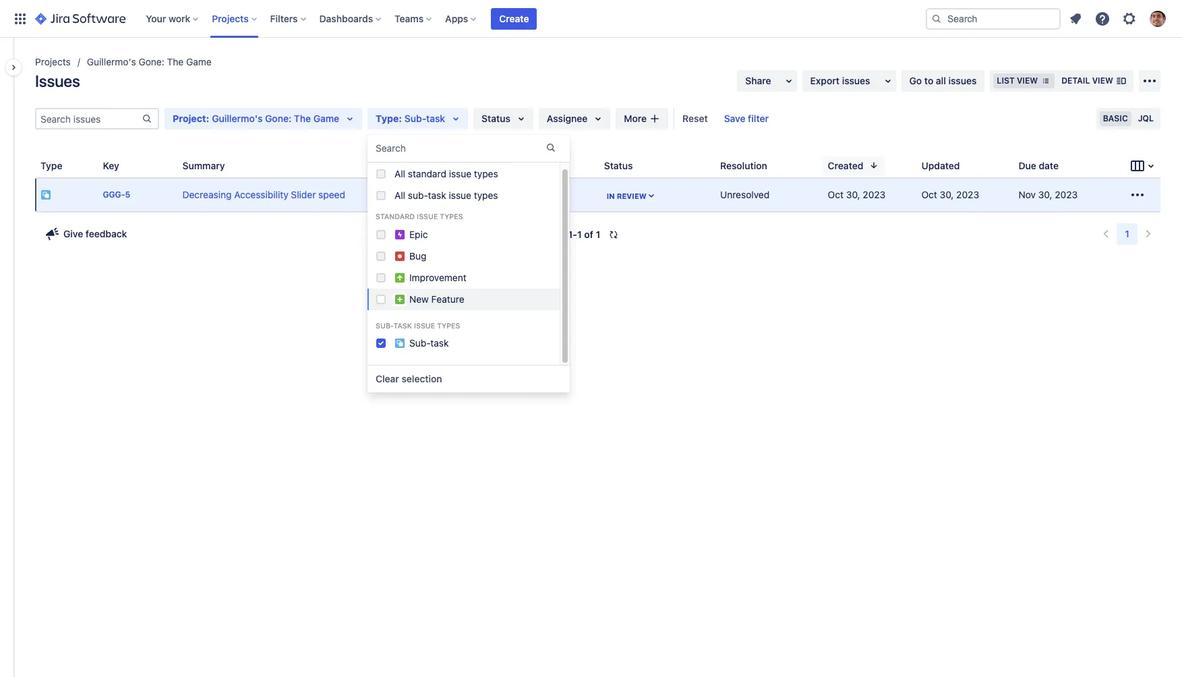 Task type: locate. For each thing, give the bounding box(es) containing it.
decreasing accessibility slider speed link
[[183, 189, 345, 200]]

1 vertical spatial status
[[604, 160, 633, 171]]

drag column image up ggg- on the top left
[[97, 158, 114, 174]]

4 drag column image from the left
[[916, 158, 933, 174]]

issues
[[842, 75, 871, 86], [949, 75, 977, 86]]

feature
[[431, 293, 465, 305]]

type up sub task image
[[40, 160, 62, 171]]

view right the detail
[[1093, 76, 1114, 86]]

oct 30, 2023 down 'updated' button in the right of the page
[[922, 189, 980, 200]]

1 horizontal spatial 2023
[[957, 189, 980, 200]]

0 horizontal spatial oct 30, 2023
[[828, 189, 886, 200]]

detail view
[[1062, 76, 1114, 86]]

2 horizontal spatial drag column image
[[823, 158, 839, 174]]

banner
[[0, 0, 1183, 38]]

chevron down icon image
[[1144, 158, 1160, 174]]

the
[[167, 56, 184, 67], [294, 113, 311, 124]]

1 horizontal spatial guillermo's
[[212, 113, 263, 124]]

drag column image inside due date button
[[1014, 158, 1030, 174]]

p
[[558, 160, 564, 171]]

view right 'list'
[[1017, 76, 1038, 86]]

type inside button
[[40, 160, 62, 171]]

help image
[[1095, 10, 1111, 27]]

None text field
[[376, 142, 378, 155]]

1 view from the left
[[1017, 76, 1038, 86]]

1 issues from the left
[[842, 75, 871, 86]]

30, right nov
[[1039, 189, 1053, 200]]

0 horizontal spatial drag column image
[[35, 158, 51, 174]]

0 vertical spatial status
[[482, 113, 511, 124]]

projects up issues
[[35, 56, 71, 67]]

0 horizontal spatial view
[[1017, 76, 1038, 86]]

sub-
[[408, 190, 428, 201]]

status inside status button
[[604, 160, 633, 171]]

status
[[482, 113, 511, 124], [604, 160, 633, 171]]

type
[[376, 113, 399, 124], [40, 160, 62, 171]]

drag column image right sort in ascending order image
[[599, 158, 615, 174]]

2 drag column image from the left
[[177, 158, 193, 174]]

2 all from the top
[[395, 190, 406, 201]]

task down all standard issue types
[[428, 190, 447, 201]]

0 vertical spatial projects
[[212, 12, 249, 24]]

projects inside dropdown button
[[212, 12, 249, 24]]

2 oct from the left
[[922, 189, 938, 200]]

1 drag column image from the left
[[35, 158, 51, 174]]

sub- up search
[[405, 113, 426, 124]]

0 horizontal spatial status
[[482, 113, 511, 124]]

issues right the all
[[949, 75, 977, 86]]

2 vertical spatial sub-
[[410, 337, 431, 349]]

search image
[[932, 13, 943, 24]]

0 horizontal spatial the
[[167, 56, 184, 67]]

0 vertical spatial game
[[186, 56, 212, 67]]

gone:
[[139, 56, 164, 67], [265, 113, 292, 124]]

board icon image
[[1130, 158, 1146, 174]]

: up search
[[399, 113, 402, 124]]

0 horizontal spatial guillermo's
[[87, 56, 136, 67]]

due date button
[[1014, 156, 1081, 175]]

ggg-5 link
[[103, 190, 130, 200]]

search
[[376, 142, 406, 154]]

2 horizontal spatial 1
[[1126, 228, 1130, 240]]

1 right of
[[596, 229, 601, 240]]

game
[[186, 56, 212, 67], [314, 113, 339, 124]]

drag column image up sub task image
[[35, 158, 51, 174]]

save filter
[[724, 113, 769, 124]]

resolution button
[[715, 156, 789, 175]]

speed
[[319, 189, 345, 200]]

issues inside button
[[842, 75, 871, 86]]

open share dialog image
[[781, 73, 797, 89]]

give feedback button
[[36, 223, 135, 245]]

oct down created
[[828, 189, 844, 200]]

1 horizontal spatial :
[[399, 113, 402, 124]]

3 30, from the left
[[1039, 189, 1053, 200]]

epic
[[410, 228, 428, 240]]

guillermo's gone: the game link
[[87, 54, 212, 70]]

types down all standard issue types
[[474, 190, 498, 201]]

2 horizontal spatial 2023
[[1055, 189, 1078, 200]]

2023 down the date
[[1055, 189, 1078, 200]]

drag column image for resolution
[[715, 158, 731, 174]]

all for all sub-task issue types
[[395, 190, 406, 201]]

guillermo's
[[87, 56, 136, 67], [212, 113, 263, 124]]

drag column image left the date
[[1014, 158, 1030, 174]]

issue down all standard issue types
[[449, 190, 472, 201]]

task
[[426, 113, 445, 124], [428, 190, 447, 201], [394, 322, 412, 330], [431, 337, 449, 349]]

primary element
[[8, 0, 926, 37]]

1 left of
[[577, 229, 582, 240]]

dashboards button
[[315, 8, 387, 29]]

issues right export
[[842, 75, 871, 86]]

0 horizontal spatial 30,
[[847, 189, 861, 200]]

issues element
[[35, 154, 1161, 211]]

drag column image
[[97, 158, 114, 174], [177, 158, 193, 174], [715, 158, 731, 174], [916, 158, 933, 174], [1014, 158, 1030, 174]]

apps
[[445, 12, 468, 24]]

1 vertical spatial all
[[395, 190, 406, 201]]

export issues
[[811, 75, 871, 86]]

1 horizontal spatial 30,
[[940, 189, 954, 200]]

1 horizontal spatial oct 30, 2023
[[922, 189, 980, 200]]

1 : from the left
[[206, 113, 209, 124]]

jql
[[1139, 113, 1154, 123]]

sub-
[[405, 113, 426, 124], [376, 322, 394, 330], [410, 337, 431, 349]]

drag column image inside key button
[[97, 158, 114, 174]]

2 : from the left
[[399, 113, 402, 124]]

2023 down 'updated' button in the right of the page
[[957, 189, 980, 200]]

2 30, from the left
[[940, 189, 954, 200]]

improvement
[[410, 272, 467, 283]]

drag column image inside type button
[[35, 158, 51, 174]]

type button
[[35, 156, 84, 175]]

nov 30, 2023
[[1019, 189, 1078, 200]]

issue up all sub-task issue types
[[449, 168, 472, 179]]

30,
[[847, 189, 861, 200], [940, 189, 954, 200], [1039, 189, 1053, 200]]

5 drag column image from the left
[[1014, 158, 1030, 174]]

0 horizontal spatial gone:
[[139, 56, 164, 67]]

0 vertical spatial gone:
[[139, 56, 164, 67]]

0 vertical spatial guillermo's
[[87, 56, 136, 67]]

types up sub-task
[[437, 322, 460, 330]]

open export issues dropdown image
[[880, 73, 896, 89]]

sub- up clear
[[376, 322, 394, 330]]

0 horizontal spatial :
[[206, 113, 209, 124]]

bug
[[410, 250, 427, 262]]

export
[[811, 75, 840, 86]]

guillermo's right project
[[212, 113, 263, 124]]

1
[[1126, 228, 1130, 240], [577, 229, 582, 240], [596, 229, 601, 240]]

task up standard
[[426, 113, 445, 124]]

ggg-5
[[103, 190, 130, 200]]

1 vertical spatial gone:
[[265, 113, 292, 124]]

1 horizontal spatial status
[[604, 160, 633, 171]]

jira software image
[[35, 10, 126, 27], [35, 10, 126, 27]]

0 horizontal spatial issues
[[842, 75, 871, 86]]

accessibility
[[234, 189, 289, 200]]

0 vertical spatial the
[[167, 56, 184, 67]]

all
[[395, 168, 406, 179], [395, 190, 406, 201]]

0 horizontal spatial 2023
[[863, 189, 886, 200]]

drag column image for due date
[[1014, 158, 1030, 174]]

1 horizontal spatial type
[[376, 113, 399, 124]]

30, down created button
[[847, 189, 861, 200]]

drag column image inside status button
[[599, 158, 615, 174]]

sidebar navigation image
[[0, 54, 30, 81]]

type for type
[[40, 160, 62, 171]]

0 vertical spatial all
[[395, 168, 406, 179]]

1 30, from the left
[[847, 189, 861, 200]]

assignee
[[547, 113, 588, 124]]

2 issues from the left
[[949, 75, 977, 86]]

0 horizontal spatial type
[[40, 160, 62, 171]]

1 drag column image from the left
[[97, 158, 114, 174]]

oct
[[828, 189, 844, 200], [922, 189, 938, 200]]

types
[[474, 168, 498, 179], [474, 190, 498, 201], [440, 213, 463, 221], [437, 322, 460, 330]]

drag column image for summary
[[177, 158, 193, 174]]

all for all standard issue types
[[395, 168, 406, 179]]

drag column image left sorted in descending order icon
[[823, 158, 839, 174]]

projects for 'projects' dropdown button
[[212, 12, 249, 24]]

5
[[125, 190, 130, 200]]

1 horizontal spatial game
[[314, 113, 339, 124]]

0 vertical spatial type
[[376, 113, 399, 124]]

clear
[[376, 373, 399, 385]]

oct down updated
[[922, 189, 938, 200]]

projects
[[212, 12, 249, 24], [35, 56, 71, 67]]

1 vertical spatial guillermo's
[[212, 113, 263, 124]]

1 horizontal spatial issues
[[949, 75, 977, 86]]

drag column image
[[35, 158, 51, 174], [599, 158, 615, 174], [823, 158, 839, 174]]

sub- for sub-task issue types
[[376, 322, 394, 330]]

drag column image inside created button
[[823, 158, 839, 174]]

filter
[[748, 113, 769, 124]]

your work
[[146, 12, 190, 24]]

types up all sub-task issue types
[[474, 168, 498, 179]]

1 horizontal spatial projects
[[212, 12, 249, 24]]

drag column image inside 'updated' button
[[916, 158, 933, 174]]

0 vertical spatial sub-
[[405, 113, 426, 124]]

status button
[[599, 156, 655, 175]]

refresh image
[[609, 229, 620, 240]]

work
[[169, 12, 190, 24]]

type up search
[[376, 113, 399, 124]]

0 horizontal spatial game
[[186, 56, 212, 67]]

save
[[724, 113, 746, 124]]

1 horizontal spatial oct
[[922, 189, 938, 200]]

3 2023 from the left
[[1055, 189, 1078, 200]]

2 drag column image from the left
[[599, 158, 615, 174]]

2 view from the left
[[1093, 76, 1114, 86]]

save filter button
[[716, 108, 777, 130]]

drag column image inside resolution 'button'
[[715, 158, 731, 174]]

1 horizontal spatial view
[[1093, 76, 1114, 86]]

0 horizontal spatial 1
[[577, 229, 582, 240]]

0 horizontal spatial oct
[[828, 189, 844, 200]]

all left sub-
[[395, 190, 406, 201]]

1 down issue operations menu icon
[[1126, 228, 1130, 240]]

guillermo's right the projects link
[[87, 56, 136, 67]]

your profile and settings image
[[1150, 10, 1166, 27]]

1 vertical spatial the
[[294, 113, 311, 124]]

of
[[584, 229, 594, 240]]

task down new
[[394, 322, 412, 330]]

3 drag column image from the left
[[715, 158, 731, 174]]

2 horizontal spatial 30,
[[1039, 189, 1053, 200]]

unresolved
[[721, 189, 770, 200]]

selection
[[402, 373, 442, 385]]

standard
[[408, 168, 447, 179]]

3 drag column image from the left
[[823, 158, 839, 174]]

2023 down sorted in descending order icon
[[863, 189, 886, 200]]

projects right "work"
[[212, 12, 249, 24]]

all down search
[[395, 168, 406, 179]]

import and bulk change issues image
[[1142, 73, 1158, 89]]

1 horizontal spatial drag column image
[[599, 158, 615, 174]]

go to all issues
[[910, 75, 977, 86]]

drag column image right sorted in descending order icon
[[916, 158, 933, 174]]

1 all from the top
[[395, 168, 406, 179]]

drag column image up unresolved
[[715, 158, 731, 174]]

: up "summary"
[[206, 113, 209, 124]]

drag column image up decreasing
[[177, 158, 193, 174]]

30, down 'updated' button in the right of the page
[[940, 189, 954, 200]]

issue
[[449, 168, 472, 179], [449, 190, 472, 201], [417, 213, 438, 221], [414, 322, 435, 330]]

task down the sub-task issue types
[[431, 337, 449, 349]]

2023
[[863, 189, 886, 200], [957, 189, 980, 200], [1055, 189, 1078, 200]]

reset button
[[675, 108, 716, 130]]

notifications image
[[1068, 10, 1084, 27]]

0 horizontal spatial projects
[[35, 56, 71, 67]]

teams
[[395, 12, 424, 24]]

1 vertical spatial projects
[[35, 56, 71, 67]]

oct 30, 2023 down created button
[[828, 189, 886, 200]]

Search field
[[926, 8, 1061, 29]]

sub- down the sub-task issue types
[[410, 337, 431, 349]]

dashboards
[[320, 12, 373, 24]]

1 vertical spatial sub-
[[376, 322, 394, 330]]

row
[[35, 179, 1161, 211]]

drag column image inside summary button
[[177, 158, 193, 174]]

1 vertical spatial type
[[40, 160, 62, 171]]

summary
[[183, 160, 225, 171]]

create button
[[491, 8, 537, 29]]



Task type: describe. For each thing, give the bounding box(es) containing it.
nov
[[1019, 189, 1036, 200]]

1 vertical spatial game
[[314, 113, 339, 124]]

p button
[[552, 156, 585, 175]]

sub-task
[[410, 337, 449, 349]]

more button
[[616, 108, 669, 130]]

share
[[746, 75, 772, 86]]

your work button
[[142, 8, 204, 29]]

: for type
[[399, 113, 402, 124]]

all standard issue types
[[395, 168, 498, 179]]

row containing decreasing accessibility slider speed
[[35, 179, 1161, 211]]

sub task image
[[40, 190, 51, 200]]

issue operations menu image
[[1130, 187, 1146, 203]]

sub- for sub-task
[[410, 337, 431, 349]]

types down all sub-task issue types
[[440, 213, 463, 221]]

create
[[499, 12, 529, 24]]

ggg-
[[103, 190, 125, 200]]

in review - change status image
[[647, 191, 656, 200]]

drag column image for created
[[823, 158, 839, 174]]

drag column image for status
[[599, 158, 615, 174]]

created button
[[823, 156, 885, 175]]

2 2023 from the left
[[957, 189, 980, 200]]

projects link
[[35, 54, 71, 70]]

status button
[[474, 108, 534, 130]]

export issues button
[[803, 70, 896, 92]]

list view
[[997, 76, 1038, 86]]

date
[[1039, 160, 1059, 171]]

filters button
[[266, 8, 311, 29]]

addicon image
[[650, 113, 661, 124]]

key button
[[97, 156, 141, 175]]

share button
[[738, 70, 797, 92]]

: for project
[[206, 113, 209, 124]]

2 oct 30, 2023 from the left
[[922, 189, 980, 200]]

highest image
[[558, 190, 569, 200]]

1 inside button
[[1126, 228, 1130, 240]]

teams button
[[391, 8, 437, 29]]

reset
[[683, 113, 708, 124]]

slider
[[291, 189, 316, 200]]

drag column image for key
[[97, 158, 114, 174]]

drag column image for type
[[35, 158, 51, 174]]

detail
[[1062, 76, 1091, 86]]

1 button
[[1118, 223, 1138, 245]]

updated button
[[916, 156, 982, 175]]

decreasing accessibility slider speed
[[183, 189, 345, 200]]

updated
[[922, 160, 960, 171]]

all sub-task issue types
[[395, 190, 498, 201]]

more
[[624, 113, 647, 124]]

1 horizontal spatial the
[[294, 113, 311, 124]]

sub-task issue types
[[376, 322, 460, 330]]

1 oct 30, 2023 from the left
[[828, 189, 886, 200]]

1 2023 from the left
[[863, 189, 886, 200]]

due
[[1019, 160, 1037, 171]]

go to all issues link
[[902, 70, 985, 92]]

type for type : sub-task
[[376, 113, 399, 124]]

resolution
[[721, 160, 768, 171]]

settings image
[[1122, 10, 1138, 27]]

assignee button
[[539, 108, 611, 130]]

status inside status dropdown button
[[482, 113, 511, 124]]

feedback
[[86, 228, 127, 240]]

1 horizontal spatial gone:
[[265, 113, 292, 124]]

created
[[828, 160, 864, 171]]

issue up the "epic"
[[417, 213, 438, 221]]

1-
[[568, 229, 577, 240]]

standard
[[376, 213, 415, 221]]

summary button
[[177, 156, 247, 175]]

1 oct from the left
[[828, 189, 844, 200]]

clear selection
[[376, 373, 442, 385]]

new feature
[[410, 293, 465, 305]]

guillermo's gone: the game
[[87, 56, 212, 67]]

key
[[103, 160, 119, 171]]

Search issues text field
[[36, 109, 142, 128]]

go
[[910, 75, 922, 86]]

filters
[[270, 12, 298, 24]]

appswitcher icon image
[[12, 10, 28, 27]]

view for detail view
[[1093, 76, 1114, 86]]

apps button
[[441, 8, 482, 29]]

new
[[410, 293, 429, 305]]

standard issue types
[[376, 213, 463, 221]]

list
[[997, 76, 1015, 86]]

1 horizontal spatial 1
[[596, 229, 601, 240]]

basic
[[1104, 113, 1128, 123]]

banner containing your work
[[0, 0, 1183, 38]]

view for list view
[[1017, 76, 1038, 86]]

sorted in descending order image
[[869, 160, 880, 171]]

give feedback
[[63, 228, 127, 240]]

give
[[63, 228, 83, 240]]

type : sub-task
[[376, 113, 445, 124]]

1-1 of 1
[[568, 229, 601, 240]]

issue up sub-task
[[414, 322, 435, 330]]

your
[[146, 12, 166, 24]]

to
[[925, 75, 934, 86]]

sort in ascending order image
[[569, 160, 580, 171]]

drag column image for updated
[[916, 158, 933, 174]]

projects for the projects link
[[35, 56, 71, 67]]

all
[[936, 75, 946, 86]]

due date
[[1019, 160, 1059, 171]]

projects button
[[208, 8, 262, 29]]

project
[[173, 113, 206, 124]]

clear selection button
[[368, 368, 450, 390]]

issues
[[35, 72, 80, 90]]

game inside guillermo's gone: the game link
[[186, 56, 212, 67]]

decreasing
[[183, 189, 232, 200]]



Task type: vqa. For each thing, say whether or not it's contained in the screenshot.
sorted in descending order ICON
yes



